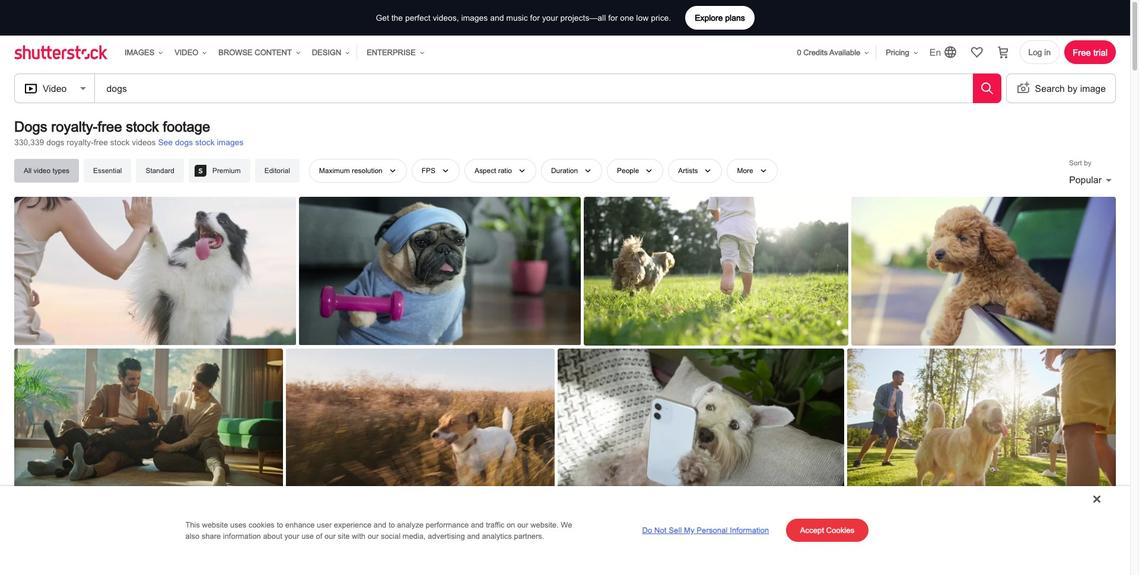 Task type: vqa. For each thing, say whether or not it's contained in the screenshot.
3rd 30 from the bottom
no



Task type: locate. For each thing, give the bounding box(es) containing it.
0 vertical spatial free
[[98, 118, 122, 135]]

media,
[[403, 533, 426, 541]]

images
[[461, 13, 488, 23], [217, 138, 244, 147]]

content
[[255, 48, 292, 57]]

1 vertical spatial by
[[1085, 159, 1092, 167]]

essential
[[93, 167, 122, 175]]

your right 'music'
[[542, 13, 558, 23]]

by right sort
[[1085, 159, 1092, 167]]

for
[[530, 13, 540, 23], [609, 13, 618, 23]]

premium link
[[189, 159, 250, 183]]

more button
[[727, 159, 778, 183]]

website.
[[531, 521, 559, 530]]

dogs
[[46, 138, 64, 147], [175, 138, 193, 147]]

and left 'analytics' at the left of the page
[[467, 533, 480, 541]]

1 vertical spatial video
[[43, 83, 67, 94]]

asset dog jack russell terrier runs wheat field along country road for walk with his owner sticking out his tongue in summer in sun at sunset slow motion. pet runs quickly in meadow. lifestyle. farm. agro image
[[286, 349, 555, 501]]

1 horizontal spatial to
[[389, 521, 395, 530]]

dogs down footage
[[175, 138, 193, 147]]

images up the premium
[[217, 138, 244, 147]]

dog portrait breed jack russell terrier looks at object with interest turns its head in different directions funny close up on yellow background looking at camera at. caring for pets. animals. stock video image
[[291, 504, 564, 576]]

advertising
[[428, 533, 465, 541]]

0 horizontal spatial dogs
[[46, 138, 64, 147]]

to
[[277, 521, 283, 530], [389, 521, 395, 530]]

royalty-
[[51, 118, 98, 135], [67, 138, 94, 147]]

stock up the videos
[[126, 118, 159, 135]]

by left the image
[[1068, 83, 1078, 94]]

1 dogs from the left
[[46, 138, 64, 147]]

video link
[[170, 41, 209, 65]]

for right 'music'
[[530, 13, 540, 23]]

by inside button
[[1068, 83, 1078, 94]]

artists
[[679, 167, 698, 175]]

browse content link
[[214, 41, 303, 65]]

asset funny cute pug dog do fitness, workout at home. dumbbell in the paw, doing dumbbells exercise. dog lifting weight to training biceps. funny dog sport concept. cute face. image
[[299, 197, 581, 346]]

in
[[1045, 47, 1051, 57]]

design link
[[307, 41, 352, 65]]

maximum resolution
[[319, 167, 383, 175]]

cookies
[[249, 521, 275, 530]]

0 horizontal spatial for
[[530, 13, 540, 23]]

pricing link
[[882, 41, 920, 65]]

privacy alert dialog
[[0, 487, 1131, 576]]

log in
[[1029, 47, 1051, 57]]

performance
[[426, 521, 469, 530]]

by for search
[[1068, 83, 1078, 94]]

personal
[[697, 527, 728, 536]]

asset smiling beautiful family of four play catch with happy golden retriever dog on the backyard lawn. idyllic family has fun with loyal pedigree dog outdoors in summer house. slow motion shot image
[[848, 349, 1117, 501]]

asset at home: happy couple play with their dog, gorgeous brown labrador retriever. boyfriend and girlfriend tease, pet and scratch super happy doggy, have fun in the stylish living room. slow motion image
[[14, 349, 283, 501]]

free
[[98, 118, 122, 135], [94, 138, 108, 147]]

0 vertical spatial your
[[542, 13, 558, 23]]

types
[[53, 167, 69, 175]]

of
[[316, 533, 323, 541]]

0 vertical spatial royalty-
[[51, 118, 98, 135]]

0 horizontal spatial your
[[285, 533, 300, 541]]

see
[[158, 138, 173, 147]]

editorial
[[265, 167, 290, 175]]

to up social
[[389, 521, 395, 530]]

video inside video dropdown button
[[43, 83, 67, 94]]

1 horizontal spatial by
[[1085, 159, 1092, 167]]

search by image
[[1036, 83, 1107, 94]]

we
[[561, 521, 573, 530]]

all video types
[[24, 167, 69, 175]]

dogs
[[14, 118, 47, 135]]

video right images link
[[175, 48, 199, 57]]

1 vertical spatial free
[[94, 138, 108, 147]]

to up about
[[277, 521, 283, 530]]

asset owner strokes dog spaniel with hand, outdoors. closeup dog sitting next its owner. concept human animal friendship. man stroking red dog, sunset during hike. dog get caress from owner. owner loves pet image
[[567, 504, 840, 576]]

asset funny brown curly dog ​​on a trip. happy curious mini poodle puppy doggie ​​traveling peeks out looking through car window while driving on road. cute small puppies riding watching outside automobile image
[[852, 197, 1117, 346]]

royalty- up types
[[67, 138, 94, 147]]

1 vertical spatial your
[[285, 533, 300, 541]]

asset child runs barefoot on grass in park. joyful kid running with dog. healthy active lifestyle of child in the park. happy kid runs with bare feet. kid having fun with dog outdoors park image
[[584, 197, 849, 346]]

1 horizontal spatial video
[[175, 48, 199, 57]]

premium
[[212, 167, 241, 175]]

popular button
[[1070, 173, 1117, 188]]

free up essential link
[[94, 138, 108, 147]]

1 horizontal spatial for
[[609, 13, 618, 23]]

your down 'enhance'
[[285, 533, 300, 541]]

video down shutterstock "image"
[[43, 83, 67, 94]]

search image
[[980, 81, 995, 96]]

and
[[490, 13, 504, 23], [374, 521, 387, 530], [471, 521, 484, 530], [467, 533, 480, 541]]

0 credits available
[[798, 48, 861, 57]]

essential link
[[84, 159, 131, 183]]

fps
[[422, 167, 436, 175]]

0 horizontal spatial images
[[217, 138, 244, 147]]

log in link
[[1020, 40, 1060, 64]]

free trial
[[1073, 47, 1108, 57]]

our right of
[[325, 533, 336, 541]]

0 vertical spatial video
[[175, 48, 199, 57]]

your inside 'this website uses cookies to enhance user experience and to analyze performance and traffic on our website. we also share information about your use of our site with our social media, advertising and analytics partners.'
[[285, 533, 300, 541]]

low
[[637, 13, 649, 23]]

this website uses cookies to enhance user experience and to analyze performance and traffic on our website. we also share information about your use of our site with our social media, advertising and analytics partners.
[[186, 521, 573, 541]]

our right with
[[368, 533, 379, 541]]

stock left the videos
[[110, 138, 130, 147]]

also
[[186, 533, 200, 541]]

2 dogs from the left
[[175, 138, 193, 147]]

stock
[[126, 118, 159, 135], [110, 138, 130, 147], [195, 138, 215, 147]]

all video types link
[[14, 159, 79, 183]]

explore
[[695, 13, 723, 22]]

images link
[[120, 41, 165, 65]]

golden retriever close-up. obedient dog lying on sofa in living room, looking in camera and posing. happy domestic animal concept, best friends, puppy relaxing at home, breathing with tongue out. stock video image
[[843, 504, 1117, 576]]

design
[[312, 48, 342, 57]]

stock down footage
[[195, 138, 215, 147]]

images inside dogs royalty-free stock footage 330,339 dogs royalty-free stock videos see dogs stock images
[[217, 138, 244, 147]]

enterprise
[[367, 48, 416, 57]]

fps button
[[412, 159, 460, 183]]

1 vertical spatial images
[[217, 138, 244, 147]]

1 horizontal spatial dogs
[[175, 138, 193, 147]]

0 vertical spatial by
[[1068, 83, 1078, 94]]

and up social
[[374, 521, 387, 530]]

0 horizontal spatial video
[[43, 83, 67, 94]]

search
[[1036, 83, 1066, 94]]

cart image
[[996, 45, 1011, 59]]

0 horizontal spatial by
[[1068, 83, 1078, 94]]

cookies
[[827, 527, 855, 536]]

for left one
[[609, 13, 618, 23]]

explore plans link
[[686, 6, 755, 30]]

free up essential
[[98, 118, 122, 135]]

video
[[34, 167, 51, 175]]

get the perfect videos, images and music for your projects—all for one low price.
[[376, 13, 672, 23]]

free
[[1073, 47, 1092, 57]]

0 vertical spatial images
[[461, 13, 488, 23]]

collections image
[[970, 45, 985, 59]]

1 vertical spatial royalty-
[[67, 138, 94, 147]]

images right videos,
[[461, 13, 488, 23]]

popular
[[1070, 175, 1102, 185]]

our right on
[[518, 521, 529, 530]]

smiling beautiful family of four play catch with happy golden retriever dog on the backyard lawn. idyllic family has fun with loyal pedigree dog outdoors in summer house. slow motion shot stock video image
[[848, 349, 1117, 500]]

1 to from the left
[[277, 521, 283, 530]]

funny brown curly dog ​​on a trip. happy curious mini poodle puppy doggie ​​traveling peeks out looking through car window while driving on road. cute small puppies riding watching outside automobile stock video image
[[852, 197, 1117, 346]]

0 horizontal spatial to
[[277, 521, 283, 530]]

do
[[643, 527, 653, 536]]

website
[[202, 521, 228, 530]]

1 horizontal spatial your
[[542, 13, 558, 23]]

asset cute black and white border collie dog touch owner hand by paw, give high five to woman. attractive young asian female animal trainer play with her smart cheerful pet with sunset in park. slow motion. image
[[14, 197, 296, 346]]

do not sell my personal information button
[[638, 522, 774, 541]]

dogs right '330,339'
[[46, 138, 64, 147]]

shutterstock image
[[14, 45, 110, 59]]

resolution
[[352, 167, 383, 175]]

get
[[376, 13, 389, 23]]

royalty- down video dropdown button
[[51, 118, 98, 135]]

perfect
[[405, 13, 431, 23]]



Task type: describe. For each thing, give the bounding box(es) containing it.
accept
[[801, 527, 825, 536]]

standard
[[146, 167, 174, 175]]

footage
[[163, 118, 210, 135]]

and left 'music'
[[490, 13, 504, 23]]

and left traffic
[[471, 521, 484, 530]]

duration
[[551, 167, 578, 175]]

dogs royalty-free stock footage 330,339 dogs royalty-free stock videos see dogs stock images
[[14, 118, 244, 147]]

cute black and white border collie dog touch owner hand by paw, give high five to woman. attractive young asian female animal trainer play with her smart cheerful pet with sunset in park. slow motion. stock video image
[[14, 197, 296, 346]]

en button
[[925, 40, 963, 64]]

one
[[621, 13, 634, 23]]

aspect
[[475, 167, 497, 175]]

videos
[[132, 138, 156, 147]]

child runs barefoot on grass in park. joyful kid running with dog. healthy active lifestyle of child in the park. happy kid runs with bare feet. kid having fun with dog outdoors park stock video image
[[584, 197, 849, 346]]

with
[[352, 533, 366, 541]]

projects—all
[[561, 13, 606, 23]]

plans
[[726, 13, 745, 22]]

information
[[730, 527, 770, 536]]

social
[[381, 533, 401, 541]]

dog jack russell terrier runs wheat field along country road for walk with his owner sticking out his tongue in summer in sun at sunset slow motion. pet runs quickly in meadow. lifestyle. farm. agro stock video image
[[286, 349, 555, 500]]

accept cookies button
[[786, 520, 869, 543]]

0
[[798, 48, 802, 57]]

more
[[738, 167, 754, 175]]

enterprise link
[[362, 41, 427, 65]]

1 horizontal spatial images
[[461, 13, 488, 23]]

people button
[[607, 159, 664, 183]]

close up shot of young bearded man hugging and kissing his cute friend brown basenji pure breed dog. animals and human friendship stock video image
[[14, 504, 288, 576]]

en
[[930, 47, 942, 58]]

videos,
[[433, 13, 459, 23]]

the
[[392, 13, 403, 23]]

video button
[[14, 74, 95, 103]]

trial
[[1094, 47, 1108, 57]]

accept cookies
[[801, 527, 855, 536]]

2 horizontal spatial our
[[518, 521, 529, 530]]

on
[[507, 521, 515, 530]]

information
[[223, 533, 261, 541]]

my
[[685, 527, 695, 536]]

0 horizontal spatial our
[[325, 533, 336, 541]]

standard link
[[136, 159, 184, 183]]

about
[[263, 533, 282, 541]]

330,339
[[14, 138, 44, 147]]

free trial button
[[1065, 40, 1117, 64]]

music
[[507, 13, 528, 23]]

aspect ratio button
[[465, 159, 537, 183]]

log
[[1029, 47, 1043, 57]]

experience
[[334, 521, 372, 530]]

browse
[[219, 48, 253, 57]]

analytics
[[482, 533, 512, 541]]

owner strokes dog spaniel with hand, outdoors. closeup dog sitting next its owner. concept human animal friendship. man stroking red dog, sunset during hike. dog get caress from owner. owner loves pet stock video image
[[567, 504, 840, 576]]

user
[[317, 521, 332, 530]]

asset cute silver miniature schnauzer terrier dog, white terrier dog funny holding smartphone in paw like a hand. stunning eyes, amazed face in surprise. funny dog with smartphone concept image
[[558, 349, 845, 501]]

uses
[[230, 521, 247, 530]]

sort by
[[1070, 159, 1092, 167]]

sort
[[1070, 159, 1083, 167]]

use
[[302, 533, 314, 541]]

image
[[1081, 83, 1107, 94]]

people
[[617, 167, 640, 175]]

partners.
[[514, 533, 545, 541]]

enhance
[[285, 521, 315, 530]]

aspect ratio
[[475, 167, 512, 175]]

asset close up shot of young bearded man hugging and kissing his cute friend brown basenji pure breed dog. animals and human friendship image
[[14, 504, 288, 576]]

share
[[202, 533, 221, 541]]

maximum
[[319, 167, 350, 175]]

Search the world's leading royalty-free video collection search field
[[103, 74, 189, 103]]

see dogs stock images link
[[158, 138, 244, 147]]

cute silver miniature schnauzer terrier dog, white terrier dog funny holding smartphone in paw like a hand. stunning eyes, amazed face in surprise. funny dog with smartphone concept stock video image
[[558, 349, 845, 500]]

browse content
[[219, 48, 292, 57]]

credits
[[804, 48, 828, 57]]

duration button
[[541, 159, 603, 183]]

2 for from the left
[[609, 13, 618, 23]]

asset golden retriever close-up. obedient dog lying on sofa in living room, looking in camera and posing. happy domestic animal concept, best friends, puppy relaxing at home, breathing with tongue out. image
[[843, 504, 1117, 576]]

funny cute pug dog do fitness, workout at home. dumbbell in the paw, doing dumbbells exercise. dog lifting weight to training biceps. funny dog sport concept. cute face. stock video image
[[299, 197, 581, 346]]

sell
[[669, 527, 682, 536]]

available
[[830, 48, 861, 57]]

ratio
[[499, 167, 512, 175]]

video inside video link
[[175, 48, 199, 57]]

by for sort
[[1085, 159, 1092, 167]]

1 horizontal spatial our
[[368, 533, 379, 541]]

explore plans
[[695, 13, 745, 22]]

this
[[186, 521, 200, 530]]

price.
[[651, 13, 672, 23]]

1 for from the left
[[530, 13, 540, 23]]

search by image button
[[1007, 74, 1117, 103]]

do not sell my personal information
[[643, 527, 770, 536]]

2 to from the left
[[389, 521, 395, 530]]

asset dog portrait breed jack russell terrier looks at object with interest turns its head in different directions funny close up on yellow background looking at camera at. caring for pets. animals. image
[[291, 504, 564, 576]]

at home: happy couple play with their dog, gorgeous brown labrador retriever. boyfriend and girlfriend tease, pet and scratch super happy doggy, have fun in the stylish living room. slow motion stock video image
[[14, 349, 283, 500]]

site
[[338, 533, 350, 541]]

0 credits available link
[[793, 41, 872, 65]]

editorial link
[[255, 159, 300, 183]]



